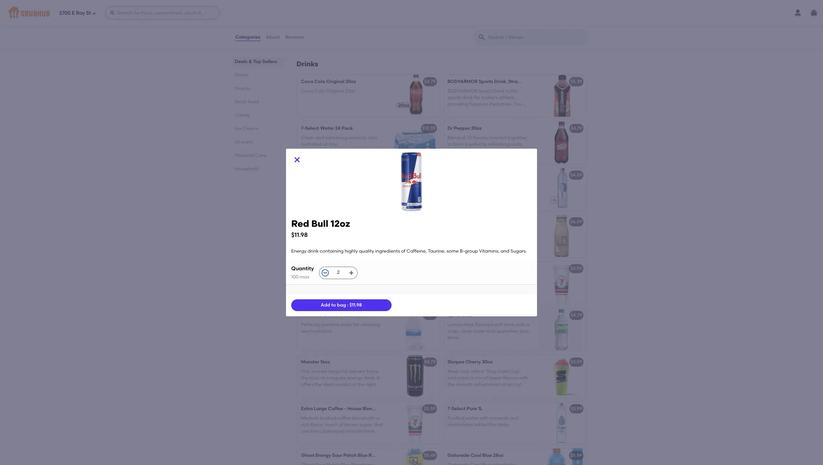 Task type: vqa. For each thing, say whether or not it's contained in the screenshot.
2nd $9.95 from the bottom
no



Task type: describe. For each thing, give the bounding box(es) containing it.
thirst.
[[448, 335, 460, 341]]

cold
[[498, 369, 509, 374]]

0 vertical spatial cola
[[315, 79, 325, 84]]

keep cool with a "stay cold cup" and enjoy a mix of sweet flavors with the smooth refreshment of an icy!
[[448, 369, 528, 387]]

bodyarmor sports drink, strawberry banana 28oz image
[[537, 75, 586, 117]]

onion
[[313, 38, 326, 44]]

Input item quantity number field
[[331, 267, 346, 279]]

the
[[462, 242, 470, 247]]

$3.59 for extra large coffee - house blend 24oz image
[[424, 406, 436, 412]]

deals
[[235, 59, 248, 64]]

an
[[507, 382, 513, 387]]

fresh food tab
[[235, 98, 281, 105]]

1 horizontal spatial $11.98
[[350, 302, 362, 308]]

hydrated inside "refreshing kiwi and strawberry flavors to keep you hydrated and replenish the electrolytes lost during exercise."
[[343, 282, 364, 287]]

containing
[[320, 248, 344, 254]]

slurpee cherry 30oz
[[448, 359, 493, 365]]

funyuns® onion flavored rings are a deliciously different snack that's fun to eat, with a crisp texture and zesty onion flavor button
[[297, 5, 440, 47]]

a up fun
[[301, 25, 304, 30]]

deals & top sellers tab
[[235, 58, 281, 65]]

juice
[[343, 228, 354, 234]]

add to bag : $11.98
[[321, 302, 362, 308]]

flavored
[[475, 322, 493, 327]]

2700
[[59, 10, 71, 16]]

soda.
[[511, 142, 523, 147]]

taste.
[[497, 422, 510, 428]]

and down beans
[[501, 248, 510, 254]]

ice cream tab
[[235, 125, 281, 132]]

dr pepper 20oz
[[448, 126, 482, 131]]

cup"
[[510, 369, 521, 374]]

blend
[[490, 228, 502, 234]]

1 horizontal spatial water
[[339, 313, 353, 318]]

simply orange juice 52oz image
[[391, 215, 440, 257]]

for inside perfectly purified water for refueling and hydration.
[[354, 322, 360, 327]]

clean
[[301, 135, 314, 140]]

1 coca cola original 20oz from the top
[[301, 79, 356, 84]]

snacks
[[235, 86, 251, 91]]

zesty
[[301, 38, 312, 44]]

arabica
[[485, 242, 502, 247]]

taurine,
[[428, 248, 446, 254]]

bodyarmor
[[448, 79, 478, 84]]

and down finest
[[477, 248, 486, 254]]

grocery tab
[[235, 139, 281, 145]]

7-select pure 1l image
[[537, 402, 586, 444]]

and inside perfectly purified water for refueling and hydration.
[[301, 329, 310, 334]]

cherry
[[466, 359, 481, 365]]

ice cream
[[235, 126, 258, 131]]

water inside perfectly purified water for refueling and hydration.
[[340, 322, 353, 327]]

simply orange juice 52oz
[[301, 219, 359, 225]]

smooth
[[456, 382, 473, 387]]

food
[[248, 99, 259, 105]]

married
[[489, 135, 506, 140]]

7-select purified water gallon
[[301, 313, 369, 318]]

refreshment
[[474, 382, 501, 387]]

water inside clean and refreshing water to stay hydrated all day.
[[349, 135, 361, 140]]

beans
[[504, 242, 517, 247]]

and inside purified water with minerals and electrolytes added for taste.
[[510, 415, 519, 421]]

slurpee cherry 30oz image
[[537, 355, 586, 398]]

cool
[[471, 453, 481, 458]]

a delicious orange juice free from water or preservtives and not from concentrate.
[[301, 228, 377, 247]]

rich
[[467, 248, 476, 254]]

0 vertical spatial drinks
[[297, 60, 318, 68]]

sprite 20oz image
[[537, 308, 586, 351]]

that's
[[364, 25, 376, 30]]

electrolytes inside purified water with minerals and electrolytes added for taste.
[[448, 422, 473, 428]]

of up refreshment
[[483, 375, 488, 381]]

extra for extra large coffee - house blend 24oz
[[301, 406, 313, 412]]

with inside discover a creamy blend of coffee and milk, mixed with divine vanilla flavor. the finest arabica beans create a rich and undeniably luscious beverage.
[[483, 235, 493, 241]]

drinks inside tab
[[235, 72, 249, 78]]

7-select pure 1l
[[448, 406, 482, 412]]

7- for 7-select purified water gallon
[[301, 313, 305, 318]]

water inside purified water with minerals and electrolytes added for taste.
[[466, 415, 478, 421]]

kiwi
[[326, 275, 334, 281]]

you
[[334, 282, 342, 287]]

flavor.
[[448, 242, 461, 247]]

- for 7
[[491, 266, 493, 271]]

pefectly
[[469, 142, 487, 147]]

all
[[322, 142, 328, 147]]

pack
[[342, 126, 353, 131]]

that
[[486, 329, 496, 334]]

funyuns®
[[301, 18, 326, 24]]

$3.99
[[571, 406, 582, 412]]

select for pure
[[452, 406, 466, 412]]

electrolytes inside "refreshing kiwi and strawberry flavors to keep you hydrated and replenish the electrolytes lost during exercise."
[[331, 288, 356, 294]]

highly
[[345, 248, 358, 254]]

a
[[301, 228, 304, 234]]

$3.59 for extra large coffee - 7 reserve colombian 24oz image
[[571, 266, 582, 271]]

to inside blend of 23 flavors married together to form a pefectly refreshing soda.
[[448, 142, 452, 147]]

the inside keep cool with a "stay cold cup" and enjoy a mix of sweet flavors with the smooth refreshment of an icy!
[[448, 382, 455, 387]]

0 vertical spatial 24oz
[[542, 266, 553, 271]]

$5.49
[[424, 453, 436, 458]]

red bull 12oz image
[[391, 168, 440, 211]]

ghost energy sour patch blue raspberry 16oz image
[[391, 449, 440, 465]]

snack
[[349, 25, 362, 30]]

flavors inside "refreshing kiwi and strawberry flavors to keep you hydrated and replenish the electrolytes lost during exercise."
[[301, 282, 316, 287]]

starbucks frappuccino vanilla 13.7oz image
[[537, 215, 586, 257]]

$4.79 for blend of 23 flavors married together to form a pefectly refreshing soda.
[[571, 126, 582, 131]]

flavored
[[341, 18, 360, 24]]

0 horizontal spatial drink
[[308, 248, 319, 254]]

$5.99 for 7-select purified water gallon
[[424, 313, 436, 318]]

perfectly
[[301, 322, 321, 327]]

$5.99 for slurpee cherry 30oz
[[571, 359, 582, 365]]

$4.59 button
[[444, 168, 586, 211]]

select for purified
[[305, 313, 319, 318]]

- for house
[[344, 406, 346, 412]]

bodyarmor sports drink, strawberry banana 28oz
[[448, 79, 564, 84]]

magnifying glass icon image
[[478, 33, 486, 41]]

refreshing inside blend of 23 flavors married together to form a pefectly refreshing soda.
[[488, 142, 510, 147]]

0 horizontal spatial purified
[[320, 313, 338, 318]]

quantity 100 max
[[291, 266, 314, 280]]

divine
[[494, 235, 507, 241]]

flavors inside keep cool with a "stay cold cup" and enjoy a mix of sweet flavors with the smooth refreshment of an icy!
[[503, 375, 518, 381]]

reviews button
[[285, 26, 304, 49]]

reserve
[[497, 266, 515, 271]]

personal care tab
[[235, 152, 281, 159]]

day.
[[329, 142, 338, 147]]

clean and refreshing water to stay hydrated all day.
[[301, 135, 377, 147]]

gatorade
[[448, 453, 470, 458]]

30oz
[[482, 359, 493, 365]]

7- for 7-select water 24 pack
[[301, 126, 305, 131]]

of inside discover a creamy blend of coffee and milk, mixed with divine vanilla flavor. the finest arabica beans create a rich and undeniably luscious beverage.
[[504, 228, 508, 234]]

and inside a delicious orange juice free from water or preservtives and not from concentrate.
[[348, 235, 357, 241]]

0 vertical spatial from
[[365, 228, 375, 234]]

reviews
[[285, 34, 304, 40]]

lemon-lime flavored soft drink with a crisp, clean taste that quenches your thirst.
[[448, 322, 529, 341]]

deals & top sellers
[[235, 59, 277, 64]]

add
[[321, 302, 330, 308]]

a inside blend of 23 flavors married together to form a pefectly refreshing soda.
[[465, 142, 468, 147]]

mixed
[[469, 235, 482, 241]]

mix
[[475, 375, 482, 381]]

slurpee
[[448, 359, 465, 365]]

some
[[447, 248, 459, 254]]

0 horizontal spatial water
[[320, 126, 334, 131]]

personal care
[[235, 153, 266, 158]]

patch
[[343, 453, 357, 458]]



Task type: locate. For each thing, give the bounding box(es) containing it.
for down minerals
[[490, 422, 496, 428]]

1 horizontal spatial coffee
[[475, 266, 490, 271]]

1 horizontal spatial extra
[[448, 266, 459, 271]]

- left house
[[344, 406, 346, 412]]

0 horizontal spatial 16oz
[[320, 359, 330, 365]]

the inside "refreshing kiwi and strawberry flavors to keep you hydrated and replenish the electrolytes lost during exercise."
[[322, 288, 330, 294]]

or
[[315, 235, 320, 241]]

purified water with minerals and electrolytes added for taste.
[[448, 415, 519, 428]]

strawberry right 'drink,'
[[508, 79, 533, 84]]

extra large coffee - house blend 24oz
[[301, 406, 387, 412]]

extra large coffee - 7 reserve colombian 24oz
[[448, 266, 553, 271]]

$4.79 for lemon-lime flavored soft drink with a crisp, clean taste that quenches your thirst.
[[571, 313, 582, 318]]

coffee left 7
[[475, 266, 490, 271]]

funyuns onion flavored rings 6oz image
[[391, 5, 440, 47]]

main navigation navigation
[[0, 0, 823, 26]]

of left the '23'
[[461, 135, 466, 140]]

1 vertical spatial $11.98
[[350, 302, 362, 308]]

a down the '23'
[[465, 142, 468, 147]]

$5.99 inside $5.99 button
[[424, 172, 436, 178]]

0 horizontal spatial $3.59
[[424, 406, 436, 412]]

dr pepper 20oz image
[[537, 121, 586, 164]]

select left pure
[[452, 406, 466, 412]]

eat,
[[315, 31, 324, 37]]

1 blue from the left
[[358, 453, 368, 458]]

bull
[[311, 218, 328, 229]]

100
[[291, 274, 299, 280]]

hydrated down strawberry
[[343, 282, 364, 287]]

and up the flavor.
[[448, 235, 456, 241]]

0 horizontal spatial svg image
[[110, 10, 115, 15]]

svg image
[[110, 10, 115, 15], [293, 156, 301, 164]]

1 vertical spatial refreshing
[[488, 142, 510, 147]]

to left keep
[[317, 282, 321, 287]]

discover
[[448, 228, 467, 234]]

12oz
[[331, 218, 350, 229]]

drinks
[[297, 60, 318, 68], [235, 72, 249, 78]]

to inside clean and refreshing water to stay hydrated all day.
[[363, 135, 367, 140]]

2 coca from the top
[[301, 88, 313, 94]]

7-select water 24 pack
[[301, 126, 353, 131]]

large for extra large coffee - 7 reserve colombian 24oz
[[460, 266, 473, 271]]

and up you
[[335, 275, 344, 281]]

electrolit strawberry kiwi 21oz image
[[391, 262, 440, 304]]

to inside funyuns® onion flavored rings are a deliciously different snack that's fun to eat, with a crisp texture and zesty onion flavor
[[309, 31, 314, 37]]

and down perfectly
[[301, 329, 310, 334]]

0 vertical spatial coffee
[[475, 266, 490, 271]]

0 vertical spatial original
[[326, 79, 344, 84]]

21oz
[[359, 266, 368, 271]]

a down different
[[335, 31, 338, 37]]

1 vertical spatial large
[[314, 406, 327, 412]]

and down keep
[[448, 375, 456, 381]]

0 vertical spatial large
[[460, 266, 473, 271]]

drinks tab
[[235, 72, 281, 78]]

1 vertical spatial the
[[448, 382, 455, 387]]

free
[[355, 228, 364, 234]]

energy up quantity
[[291, 248, 307, 254]]

with up mix
[[471, 369, 480, 374]]

blue
[[358, 453, 368, 458], [482, 453, 492, 458]]

1 horizontal spatial purified
[[448, 415, 464, 421]]

0 vertical spatial electrolytes
[[331, 288, 356, 294]]

0 horizontal spatial for
[[354, 322, 360, 327]]

7- up perfectly
[[301, 313, 305, 318]]

1 horizontal spatial energy
[[316, 453, 331, 458]]

1 vertical spatial $3.59
[[424, 406, 436, 412]]

a
[[301, 25, 304, 30], [335, 31, 338, 37], [465, 142, 468, 147], [468, 228, 471, 234], [463, 248, 466, 254], [526, 322, 529, 327], [481, 369, 484, 374], [470, 375, 473, 381]]

to left bag
[[331, 302, 336, 308]]

and down the that's
[[368, 31, 377, 37]]

sellers
[[263, 59, 277, 64]]

0 vertical spatial $5.99
[[424, 172, 436, 178]]

$11.98 right :
[[350, 302, 362, 308]]

for
[[354, 322, 360, 327], [490, 422, 496, 428]]

milk,
[[457, 235, 468, 241]]

keep
[[448, 369, 459, 374]]

1 vertical spatial $5.99
[[424, 313, 436, 318]]

to left stay
[[363, 135, 367, 140]]

0 horizontal spatial 24oz
[[377, 406, 387, 412]]

1 vertical spatial svg image
[[293, 156, 301, 164]]

blue right patch
[[358, 453, 368, 458]]

0 horizontal spatial the
[[322, 288, 330, 294]]

7-select purified water gallon image
[[391, 308, 440, 351]]

1 vertical spatial energy
[[316, 453, 331, 458]]

flavors inside blend of 23 flavors married together to form a pefectly refreshing soda.
[[473, 135, 488, 140]]

from up not
[[365, 228, 375, 234]]

extra large coffee - 7 reserve colombian 24oz image
[[537, 262, 586, 304]]

0 vertical spatial drink
[[308, 248, 319, 254]]

7- up clean
[[301, 126, 305, 131]]

and inside clean and refreshing water to stay hydrated all day.
[[316, 135, 324, 140]]

not
[[358, 235, 366, 241]]

0 horizontal spatial electrolytes
[[331, 288, 356, 294]]

0 vertical spatial select
[[305, 126, 319, 131]]

household tab
[[235, 165, 281, 172]]

original
[[326, 79, 344, 84], [326, 88, 344, 94]]

a up your at the right bottom of the page
[[526, 322, 529, 327]]

drinks down deals
[[235, 72, 249, 78]]

red bull 12oz $11.98
[[291, 218, 350, 239]]

1 horizontal spatial large
[[460, 266, 473, 271]]

1 horizontal spatial the
[[448, 382, 455, 387]]

2 blue from the left
[[482, 453, 492, 458]]

1 horizontal spatial 28oz
[[553, 79, 564, 84]]

water down 7-select purified water gallon at the left of the page
[[340, 322, 353, 327]]

16oz right raspberry
[[393, 453, 403, 458]]

hydrated inside clean and refreshing water to stay hydrated all day.
[[301, 142, 321, 147]]

0 horizontal spatial blend
[[363, 406, 375, 412]]

blend of 23 flavors married together to form a pefectly refreshing soda.
[[448, 135, 527, 147]]

1 vertical spatial drink
[[504, 322, 515, 327]]

1 vertical spatial for
[[490, 422, 496, 428]]

refreshing
[[325, 135, 348, 140], [488, 142, 510, 147]]

extra large coffee - house blend 24oz image
[[391, 402, 440, 444]]

drink,
[[494, 79, 507, 84]]

svg image down clean
[[293, 156, 301, 164]]

1 horizontal spatial hydrated
[[343, 282, 364, 287]]

select up perfectly
[[305, 313, 319, 318]]

0 horizontal spatial strawberry
[[322, 266, 347, 271]]

candy tab
[[235, 112, 281, 119]]

water inside a delicious orange juice free from water or preservtives and not from concentrate.
[[301, 235, 314, 241]]

0 horizontal spatial energy
[[291, 248, 307, 254]]

drink up quenches
[[504, 322, 515, 327]]

1 horizontal spatial blue
[[482, 453, 492, 458]]

1 vertical spatial cola
[[314, 88, 325, 94]]

with up your at the right bottom of the page
[[516, 322, 525, 327]]

28oz right cool
[[493, 453, 504, 458]]

water down a
[[301, 235, 314, 241]]

1 horizontal spatial $3.59
[[571, 266, 582, 271]]

$11.98 inside red bull 12oz $11.98
[[291, 231, 308, 239]]

from right not
[[367, 235, 377, 241]]

:
[[347, 302, 348, 308]]

24
[[335, 126, 341, 131]]

snacks tab
[[235, 85, 281, 92]]

for down gallon
[[354, 322, 360, 327]]

1 horizontal spatial -
[[491, 266, 493, 271]]

with up added
[[479, 415, 489, 421]]

flavors up pefectly
[[473, 135, 488, 140]]

undeniably
[[487, 248, 511, 254]]

of up divine
[[504, 228, 508, 234]]

0 vertical spatial blend
[[448, 135, 460, 140]]

1 vertical spatial drinks
[[235, 72, 249, 78]]

concentrate.
[[301, 242, 330, 247]]

"stay
[[485, 369, 497, 374]]

purified up purified
[[320, 313, 338, 318]]

a up mixed
[[468, 228, 471, 234]]

sweet
[[489, 375, 502, 381]]

0 vertical spatial $11.98
[[291, 231, 308, 239]]

banana
[[534, 79, 552, 84]]

1 horizontal spatial drinks
[[297, 60, 318, 68]]

luscious
[[513, 248, 530, 254]]

0 vertical spatial for
[[354, 322, 360, 327]]

1 vertical spatial select
[[305, 313, 319, 318]]

1 vertical spatial 24oz
[[377, 406, 387, 412]]

1 vertical spatial from
[[367, 235, 377, 241]]

52oz
[[349, 219, 359, 225]]

the left smooth
[[448, 382, 455, 387]]

coffee left house
[[328, 406, 343, 412]]

of inside blend of 23 flavors married together to form a pefectly refreshing soda.
[[461, 135, 466, 140]]

delicious
[[306, 228, 325, 234]]

to right fun
[[309, 31, 314, 37]]

$5.99 button
[[297, 168, 440, 211]]

0 vertical spatial water
[[320, 126, 334, 131]]

coca cola original 20oz image
[[391, 75, 440, 117]]

strawberry up kiwi
[[322, 266, 347, 271]]

1l
[[478, 406, 482, 412]]

simply
[[301, 219, 316, 225]]

juice
[[335, 219, 348, 225]]

select up clean
[[305, 126, 319, 131]]

blend right house
[[363, 406, 375, 412]]

0 vertical spatial coca cola original 20oz
[[301, 79, 356, 84]]

a left mix
[[470, 375, 473, 381]]

a inside lemon-lime flavored soft drink with a crisp, clean taste that quenches your thirst.
[[526, 322, 529, 327]]

cool
[[460, 369, 470, 374]]

0 vertical spatial -
[[491, 266, 493, 271]]

cream
[[243, 126, 258, 131]]

water down "pack"
[[349, 135, 361, 140]]

7- for 7-select pure 1l
[[448, 406, 452, 412]]

and up 'all'
[[316, 135, 324, 140]]

0 vertical spatial extra
[[448, 266, 459, 271]]

lost
[[357, 288, 365, 294]]

with up "icy!"
[[519, 375, 528, 381]]

purified down 7-select pure 1l
[[448, 415, 464, 421]]

a up mix
[[481, 369, 484, 374]]

water left 24
[[320, 126, 334, 131]]

$4.79 for coca cola original 20oz
[[424, 79, 436, 84]]

1 horizontal spatial refreshing
[[488, 142, 510, 147]]

with inside lemon-lime flavored soft drink with a crisp, clean taste that quenches your thirst.
[[516, 322, 525, 327]]

24oz right the colombian
[[542, 266, 553, 271]]

gatorade cool blue 28oz
[[448, 453, 504, 458]]

coffee for 7
[[475, 266, 490, 271]]

1 vertical spatial electrolytes
[[448, 422, 473, 428]]

with up arabica
[[483, 235, 493, 241]]

to left form
[[448, 142, 452, 147]]

replenish
[[301, 288, 321, 294]]

and down the juice
[[348, 235, 357, 241]]

2 horizontal spatial flavors
[[503, 375, 518, 381]]

electrolytes down 7-select pure 1l
[[448, 422, 473, 428]]

0 horizontal spatial extra
[[301, 406, 313, 412]]

2 coca cola original 20oz from the top
[[301, 88, 355, 94]]

ghost energy sour patch blue raspberry 16oz
[[301, 453, 403, 458]]

electrolit
[[301, 266, 321, 271]]

water down pure
[[466, 415, 478, 421]]

onion
[[327, 18, 340, 24]]

16oz right monster
[[320, 359, 330, 365]]

and inside keep cool with a "stay cold cup" and enjoy a mix of sweet flavors with the smooth refreshment of an icy!
[[448, 375, 456, 381]]

0 vertical spatial refreshing
[[325, 135, 348, 140]]

energy left sour on the left bottom
[[316, 453, 331, 458]]

blend inside blend of 23 flavors married together to form a pefectly refreshing soda.
[[448, 135, 460, 140]]

0 horizontal spatial 28oz
[[493, 453, 504, 458]]

$4.59
[[570, 172, 582, 178]]

drink down concentrate.
[[308, 248, 319, 254]]

with inside funyuns® onion flavored rings are a deliciously different snack that's fun to eat, with a crisp texture and zesty onion flavor
[[325, 31, 334, 37]]

of left an in the bottom of the page
[[502, 382, 506, 387]]

0 vertical spatial svg image
[[110, 10, 115, 15]]

20oz
[[346, 79, 356, 84], [345, 88, 355, 94], [471, 126, 482, 131], [462, 313, 473, 318]]

1 vertical spatial -
[[344, 406, 346, 412]]

purified inside purified water with minerals and electrolytes added for taste.
[[448, 415, 464, 421]]

0 horizontal spatial blue
[[358, 453, 368, 458]]

0 vertical spatial strawberry
[[508, 79, 533, 84]]

0 horizontal spatial coffee
[[328, 406, 343, 412]]

1 vertical spatial hydrated
[[343, 282, 364, 287]]

with up flavor
[[325, 31, 334, 37]]

coca cola original 20oz
[[301, 79, 356, 84], [301, 88, 355, 94]]

0 vertical spatial 16oz
[[320, 359, 330, 365]]

0 vertical spatial purified
[[320, 313, 338, 318]]

with inside purified water with minerals and electrolytes added for taste.
[[479, 415, 489, 421]]

- left 7
[[491, 266, 493, 271]]

electrolytes
[[331, 288, 356, 294], [448, 422, 473, 428]]

taste
[[474, 329, 485, 334]]

the down keep
[[322, 288, 330, 294]]

0 vertical spatial coca
[[301, 79, 313, 84]]

select for water
[[305, 126, 319, 131]]

the
[[322, 288, 330, 294], [448, 382, 455, 387]]

1 coca from the top
[[301, 79, 313, 84]]

svg image inside main navigation navigation
[[110, 10, 115, 15]]

household
[[235, 166, 259, 172]]

personal
[[235, 153, 254, 158]]

blend up form
[[448, 135, 460, 140]]

1 vertical spatial coca
[[301, 88, 313, 94]]

0 horizontal spatial hydrated
[[301, 142, 321, 147]]

about button
[[266, 26, 280, 49]]

sugars.
[[511, 248, 527, 254]]

drink inside lemon-lime flavored soft drink with a crisp, clean taste that quenches your thirst.
[[504, 322, 515, 327]]

7-select water 24 pack image
[[391, 121, 440, 164]]

refreshing inside clean and refreshing water to stay hydrated all day.
[[325, 135, 348, 140]]

a left rich
[[463, 248, 466, 254]]

refreshing up day.
[[325, 135, 348, 140]]

create
[[448, 248, 462, 254]]

2 vertical spatial $5.99
[[571, 359, 582, 365]]

0 vertical spatial $3.59
[[571, 266, 582, 271]]

stay
[[368, 135, 377, 140]]

0 vertical spatial flavors
[[473, 135, 488, 140]]

0 vertical spatial energy
[[291, 248, 307, 254]]

28oz right the banana
[[553, 79, 564, 84]]

0 horizontal spatial $11.98
[[291, 231, 308, 239]]

0 horizontal spatial -
[[344, 406, 346, 412]]

discover a creamy blend of coffee and milk, mixed with divine vanilla flavor. the finest arabica beans create a rich and undeniably luscious beverage.
[[448, 228, 530, 261]]

monster 16oz image
[[391, 355, 440, 398]]

pepper
[[454, 126, 470, 131]]

svg image
[[810, 9, 818, 17], [92, 11, 96, 15], [323, 270, 328, 275], [349, 270, 354, 275]]

2 vertical spatial flavors
[[503, 375, 518, 381]]

smartwater 1l image
[[537, 168, 586, 211]]

and inside funyuns® onion flavored rings are a deliciously different snack that's fun to eat, with a crisp texture and zesty onion flavor
[[368, 31, 377, 37]]

gatorade cool blue 28oz image
[[537, 449, 586, 465]]

about
[[266, 34, 280, 40]]

water
[[320, 126, 334, 131], [339, 313, 353, 318]]

1 vertical spatial coca cola original 20oz
[[301, 88, 355, 94]]

1 vertical spatial flavors
[[301, 282, 316, 287]]

drinks down zesty
[[297, 60, 318, 68]]

1 horizontal spatial for
[[490, 422, 496, 428]]

$11.98 down the red
[[291, 231, 308, 239]]

1 horizontal spatial strawberry
[[508, 79, 533, 84]]

large for extra large coffee - house blend 24oz
[[314, 406, 327, 412]]

0 vertical spatial the
[[322, 288, 330, 294]]

colombian
[[516, 266, 541, 271]]

hydrated down clean
[[301, 142, 321, 147]]

icy!
[[514, 382, 522, 387]]

24oz
[[542, 266, 553, 271], [377, 406, 387, 412]]

for inside purified water with minerals and electrolytes added for taste.
[[490, 422, 496, 428]]

red
[[291, 218, 309, 229]]

1 horizontal spatial blend
[[448, 135, 460, 140]]

lime
[[465, 322, 474, 327]]

7- left pure
[[448, 406, 452, 412]]

1 vertical spatial purified
[[448, 415, 464, 421]]

your
[[520, 329, 529, 334]]

from
[[365, 228, 375, 234], [367, 235, 377, 241]]

lemon-
[[448, 322, 465, 327]]

24oz right house
[[377, 406, 387, 412]]

0 horizontal spatial flavors
[[301, 282, 316, 287]]

coffee for house
[[328, 406, 343, 412]]

1 horizontal spatial drink
[[504, 322, 515, 327]]

purified
[[322, 322, 339, 327]]

0 vertical spatial 28oz
[[553, 79, 564, 84]]

to inside "refreshing kiwi and strawberry flavors to keep you hydrated and replenish the electrolytes lost during exercise."
[[317, 282, 321, 287]]

and up during
[[365, 282, 374, 287]]

of left the caffeine,
[[401, 248, 406, 254]]

categories button
[[235, 26, 261, 49]]

vanilla
[[508, 235, 522, 241]]

extra for extra large coffee - 7 reserve colombian 24oz
[[448, 266, 459, 271]]

svg image right st
[[110, 10, 115, 15]]

refueling
[[361, 322, 380, 327]]

1 horizontal spatial flavors
[[473, 135, 488, 140]]

1 vertical spatial water
[[339, 313, 353, 318]]

water down :
[[339, 313, 353, 318]]

hydrated
[[301, 142, 321, 147], [343, 282, 364, 287]]

during
[[366, 288, 381, 294]]

1 horizontal spatial svg image
[[293, 156, 301, 164]]

1 vertical spatial original
[[326, 88, 344, 94]]

flavors
[[473, 135, 488, 140], [301, 282, 316, 287], [503, 375, 518, 381]]

flavors up an in the bottom of the page
[[503, 375, 518, 381]]

clean
[[461, 329, 473, 334]]

flavors up replenish
[[301, 282, 316, 287]]

1 horizontal spatial 16oz
[[393, 453, 403, 458]]

refreshing down married
[[488, 142, 510, 147]]

top
[[253, 59, 262, 64]]

vitamins,
[[479, 248, 500, 254]]

blue right cool
[[482, 453, 492, 458]]

fresh
[[235, 99, 247, 105]]

1 vertical spatial coffee
[[328, 406, 343, 412]]

2 vertical spatial 7-
[[448, 406, 452, 412]]

care
[[255, 153, 266, 158]]

and right minerals
[[510, 415, 519, 421]]

electrolytes down you
[[331, 288, 356, 294]]

sprite 20oz
[[448, 313, 473, 318]]

categories
[[235, 34, 260, 40]]

0 horizontal spatial drinks
[[235, 72, 249, 78]]

hydration.
[[311, 329, 333, 334]]



